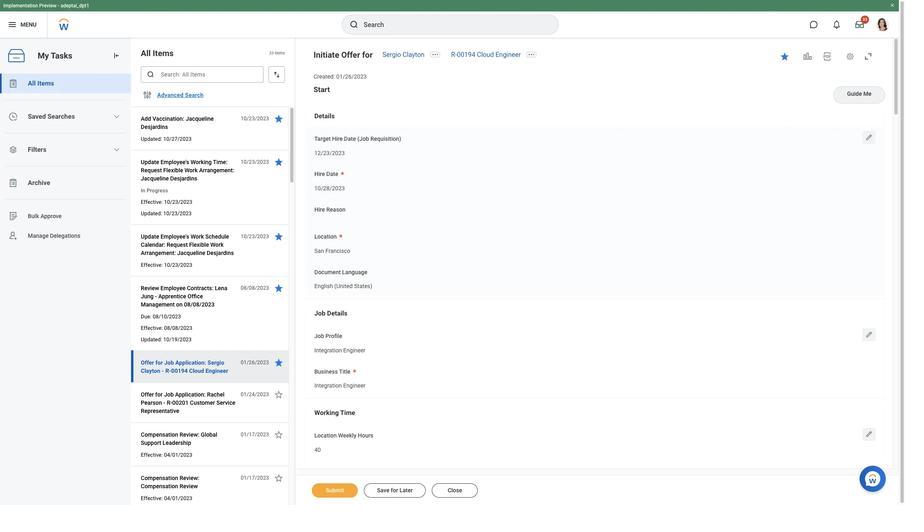 Task type: locate. For each thing, give the bounding box(es) containing it.
arrangement:
[[199, 167, 234, 174], [141, 250, 176, 256]]

effective: for compensation review: global support leadership
[[141, 452, 163, 458]]

offer for job application: sergio clayton ‎- r-00194 cloud engineer
[[141, 360, 228, 374]]

2 vertical spatial 08/08/2023
[[164, 325, 192, 331]]

date up 10/28/2023 text field
[[327, 171, 338, 177]]

san
[[315, 248, 324, 254]]

menu button
[[0, 11, 47, 38]]

working inside start region
[[315, 409, 339, 417]]

1 horizontal spatial sergio
[[383, 51, 401, 59]]

clayton inside offer for job application: sergio clayton ‎- r-00194 cloud engineer
[[141, 368, 160, 374]]

compensation review: compensation review
[[141, 475, 200, 490]]

effective: down 'due:'
[[141, 325, 163, 331]]

04/01/2023 down leadership
[[164, 452, 192, 458]]

‎- up 'representative'
[[164, 400, 165, 406]]

12/23/2023 text field
[[315, 145, 345, 159]]

r- down search workday search field
[[451, 51, 457, 59]]

1 vertical spatial compensation
[[141, 475, 178, 482]]

3 star image from the top
[[274, 390, 284, 400]]

items
[[275, 51, 285, 55]]

5 effective: from the top
[[141, 496, 163, 502]]

1 vertical spatial offer
[[141, 360, 154, 366]]

work down 10/27/2023
[[185, 167, 198, 174]]

0 horizontal spatial flexible
[[163, 167, 183, 174]]

4 effective: from the top
[[141, 452, 163, 458]]

1 compensation from the top
[[141, 432, 178, 438]]

updated: down in progress
[[141, 211, 162, 217]]

details element
[[306, 105, 885, 299]]

configure image
[[143, 90, 152, 100]]

San Francisco text field
[[315, 243, 351, 257]]

flexible up progress
[[163, 167, 183, 174]]

04/01/2023 down compensation review: compensation review
[[164, 496, 192, 502]]

jacqueline down schedule
[[177, 250, 205, 256]]

0 vertical spatial r-
[[451, 51, 457, 59]]

effective: down support
[[141, 452, 163, 458]]

weekly right default
[[335, 468, 353, 475]]

location for location weekly hours
[[315, 433, 337, 439]]

default weekly hours
[[315, 468, 370, 475]]

r- up 'representative'
[[167, 400, 172, 406]]

application:
[[175, 360, 206, 366], [175, 392, 206, 398]]

target hire date (job requisition) element
[[315, 144, 345, 159]]

for up pearson at the bottom of the page
[[155, 392, 163, 398]]

work inside update employee's working time: request flexible work arrangement: jacqueline desjardins
[[185, 167, 198, 174]]

3 updated: from the top
[[141, 337, 162, 343]]

‎- inside offer for job application: sergio clayton ‎- r-00194 cloud engineer
[[162, 368, 164, 374]]

clipboard image left archive
[[8, 178, 18, 188]]

1 vertical spatial integration engineer
[[315, 383, 366, 389]]

location for location
[[315, 234, 337, 240]]

0 horizontal spatial 00194
[[171, 368, 188, 374]]

job inside offer for job application: rachel pearson ‎- r-00201 customer service representative
[[164, 392, 174, 398]]

inbox large image
[[856, 20, 864, 29]]

1 vertical spatial 08/08/2023
[[184, 302, 215, 308]]

1 integration from the top
[[315, 347, 342, 354]]

for inside offer for job application: rachel pearson ‎- r-00201 customer service representative
[[155, 392, 163, 398]]

integration for job
[[315, 347, 342, 354]]

effective: down compensation review: compensation review
[[141, 496, 163, 502]]

integration down business
[[315, 383, 342, 389]]

1 vertical spatial clipboard image
[[8, 178, 18, 188]]

due:
[[141, 314, 151, 320]]

effective: 08/08/2023
[[141, 325, 192, 331]]

1 vertical spatial update
[[141, 234, 159, 240]]

1 vertical spatial employee's
[[161, 234, 189, 240]]

-
[[58, 3, 59, 9], [155, 293, 157, 300]]

2 integration engineer text field from the top
[[315, 378, 366, 392]]

job down updated: 10/19/2023
[[164, 360, 174, 366]]

support
[[141, 440, 161, 447]]

items up search image
[[153, 48, 174, 58]]

1 vertical spatial effective: 10/23/2023
[[141, 262, 192, 268]]

effective: down in progress
[[141, 199, 163, 205]]

0 vertical spatial star image
[[274, 283, 284, 293]]

justify image
[[7, 20, 17, 29]]

for for offer for job application: rachel pearson ‎- r-00201 customer service representative
[[155, 392, 163, 398]]

star image for compensation review: compensation review
[[274, 474, 284, 483]]

items
[[153, 48, 174, 58], [37, 79, 54, 87]]

job up 00201
[[164, 392, 174, 398]]

employee's down 10/27/2023
[[161, 159, 189, 166]]

employee
[[161, 285, 186, 292]]

1 vertical spatial -
[[155, 293, 157, 300]]

33 left items
[[269, 51, 274, 55]]

1 vertical spatial request
[[167, 242, 188, 248]]

1 effective: 04/01/2023 from the top
[[141, 452, 192, 458]]

1 location from the top
[[315, 234, 337, 240]]

business title
[[315, 369, 351, 375]]

sergio
[[383, 51, 401, 59], [208, 360, 224, 366]]

0 horizontal spatial items
[[37, 79, 54, 87]]

effective: 10/23/2023 up the updated: 10/23/2023
[[141, 199, 192, 205]]

all up saved
[[28, 79, 36, 87]]

0 vertical spatial details
[[315, 112, 335, 120]]

reason
[[327, 206, 346, 213]]

10/28/2023 text field
[[315, 180, 345, 194]]

offer inside offer for job application: sergio clayton ‎- r-00194 cloud engineer
[[141, 360, 154, 366]]

hire for hire reason
[[315, 206, 325, 213]]

rename image
[[8, 211, 18, 221]]

application: down 10/19/2023
[[175, 360, 206, 366]]

04/01/2023 for support
[[164, 452, 192, 458]]

08/10/2023
[[153, 314, 181, 320]]

0 vertical spatial date
[[344, 135, 356, 142]]

‎- down updated: 10/19/2023
[[162, 368, 164, 374]]

2 effective: 04/01/2023 from the top
[[141, 496, 192, 502]]

0 vertical spatial working
[[191, 159, 212, 166]]

all items down my
[[28, 79, 54, 87]]

1 horizontal spatial clayton
[[403, 51, 425, 59]]

arrangement: down time:
[[199, 167, 234, 174]]

integration engineer text field down profile
[[315, 342, 366, 357]]

for up created: 01/26/2023 in the top of the page
[[362, 50, 373, 60]]

1 vertical spatial ‎-
[[164, 400, 165, 406]]

0 vertical spatial update
[[141, 159, 159, 166]]

engineer
[[496, 51, 521, 59], [344, 347, 366, 354], [206, 368, 228, 374], [344, 383, 366, 389]]

all items
[[141, 48, 174, 58], [28, 79, 54, 87]]

1 vertical spatial integration engineer text field
[[315, 378, 366, 392]]

english
[[315, 283, 333, 290]]

all items up search image
[[141, 48, 174, 58]]

flexible inside update employee's working time: request flexible work arrangement: jacqueline desjardins
[[163, 167, 183, 174]]

updated: 10/23/2023
[[141, 211, 192, 217]]

3 compensation from the top
[[141, 483, 178, 490]]

job
[[315, 310, 326, 318], [315, 333, 324, 340], [164, 360, 174, 366], [164, 392, 174, 398]]

menu banner
[[0, 0, 900, 38]]

employee's for flexible
[[161, 159, 189, 166]]

effective: down calendar:
[[141, 262, 163, 268]]

01/26/2023
[[337, 73, 367, 80], [241, 360, 269, 366]]

2 star image from the top
[[274, 358, 284, 368]]

2 effective: from the top
[[141, 262, 163, 268]]

0 vertical spatial all items
[[141, 48, 174, 58]]

employee's up calendar:
[[161, 234, 189, 240]]

1 vertical spatial flexible
[[189, 242, 209, 248]]

- inside menu "banner"
[[58, 3, 59, 9]]

desjardins
[[141, 124, 168, 130], [170, 175, 198, 182], [207, 250, 234, 256]]

jung
[[141, 293, 154, 300]]

update inside update employee's working time: request flexible work arrangement: jacqueline desjardins
[[141, 159, 159, 166]]

working left time:
[[191, 159, 212, 166]]

add vaccination: jacqueline desjardins
[[141, 116, 214, 130]]

2 vertical spatial star image
[[274, 390, 284, 400]]

01/26/2023 up 01/24/2023
[[241, 360, 269, 366]]

employee's inside update employee's working time: request flexible work arrangement: jacqueline desjardins
[[161, 159, 189, 166]]

1 vertical spatial star image
[[274, 358, 284, 368]]

jacqueline inside add vaccination: jacqueline desjardins
[[186, 116, 214, 122]]

r-00194 cloud engineer link
[[451, 51, 521, 59]]

1 vertical spatial items
[[37, 79, 54, 87]]

for inside "button"
[[391, 488, 398, 494]]

location inside details element
[[315, 234, 337, 240]]

0 vertical spatial effective: 04/01/2023
[[141, 452, 192, 458]]

list
[[0, 74, 131, 246]]

edit image inside job details element
[[866, 331, 874, 339]]

r- inside offer for job application: sergio clayton ‎- r-00194 cloud engineer
[[166, 368, 171, 374]]

2 review: from the top
[[180, 475, 200, 482]]

offer up created: 01/26/2023 in the top of the page
[[342, 50, 360, 60]]

application: up 00201
[[175, 392, 206, 398]]

work
[[185, 167, 198, 174], [191, 234, 204, 240], [211, 242, 224, 248]]

1 updated: from the top
[[141, 136, 162, 142]]

0 vertical spatial integration engineer
[[315, 347, 366, 354]]

job left profile
[[315, 333, 324, 340]]

2 update from the top
[[141, 234, 159, 240]]

all up search image
[[141, 48, 151, 58]]

add
[[141, 116, 151, 122]]

jacqueline
[[186, 116, 214, 122], [141, 175, 169, 182], [177, 250, 205, 256]]

date left (job
[[344, 135, 356, 142]]

adeptai_dpt1
[[61, 3, 89, 9]]

0 vertical spatial integration engineer text field
[[315, 342, 366, 357]]

fullscreen image
[[864, 52, 874, 61]]

document language element
[[315, 278, 373, 293]]

1 horizontal spatial flexible
[[189, 242, 209, 248]]

0 vertical spatial effective: 10/23/2023
[[141, 199, 192, 205]]

location
[[315, 234, 337, 240], [315, 433, 337, 439]]

1 vertical spatial 01/26/2023
[[241, 360, 269, 366]]

10/23/2023
[[241, 116, 269, 122], [241, 159, 269, 165], [164, 199, 192, 205], [163, 211, 192, 217], [241, 234, 269, 240], [164, 262, 192, 268]]

‎- inside offer for job application: rachel pearson ‎- r-00201 customer service representative
[[164, 400, 165, 406]]

for right save
[[391, 488, 398, 494]]

request up in progress
[[141, 167, 162, 174]]

jacqueline down search
[[186, 116, 214, 122]]

2 employee's from the top
[[161, 234, 189, 240]]

effective: 10/23/2023
[[141, 199, 192, 205], [141, 262, 192, 268]]

0 vertical spatial review
[[141, 285, 159, 292]]

filters button
[[0, 140, 131, 160]]

integration
[[315, 347, 342, 354], [315, 383, 342, 389]]

- inside review employee contracts: lena jung - apprentice office management on 08/08/2023
[[155, 293, 157, 300]]

0 horizontal spatial 33
[[269, 51, 274, 55]]

effective: 04/01/2023 down leadership
[[141, 452, 192, 458]]

33 button
[[851, 16, 870, 34]]

0 horizontal spatial review
[[141, 285, 159, 292]]

employee's inside the update employee's work schedule calendar: request flexible work arrangement: jacqueline desjardins
[[161, 234, 189, 240]]

00194 down search workday search field
[[457, 51, 476, 59]]

integration engineer text field down the "title"
[[315, 378, 366, 392]]

guide
[[848, 90, 863, 97]]

desjardins up the updated: 10/23/2023
[[170, 175, 198, 182]]

r- inside offer for job application: rachel pearson ‎- r-00201 customer service representative
[[167, 400, 172, 406]]

save for later
[[377, 488, 413, 494]]

details up profile
[[327, 310, 348, 318]]

integration engineer text field for profile
[[315, 342, 366, 357]]

updated: for update
[[141, 211, 162, 217]]

0 vertical spatial clipboard image
[[8, 79, 18, 88]]

effective: 04/01/2023 for support
[[141, 452, 192, 458]]

edit image
[[866, 133, 874, 142], [866, 331, 874, 339]]

2 01/17/2023 from the top
[[241, 475, 269, 481]]

review: inside compensation review: global support leadership
[[180, 432, 200, 438]]

edit image
[[866, 431, 874, 439]]

1 horizontal spatial review
[[180, 483, 198, 490]]

0 horizontal spatial clayton
[[141, 368, 160, 374]]

Integration Engineer text field
[[315, 342, 366, 357], [315, 378, 366, 392]]

1 vertical spatial integration
[[315, 383, 342, 389]]

effective: 04/01/2023 down compensation review: compensation review
[[141, 496, 192, 502]]

location inside working time element
[[315, 433, 337, 439]]

application: inside offer for job application: sergio clayton ‎- r-00194 cloud engineer
[[175, 360, 206, 366]]

document
[[315, 269, 341, 276]]

clayton
[[403, 51, 425, 59], [141, 368, 160, 374]]

08/08/2023 up 10/19/2023
[[164, 325, 192, 331]]

2 04/01/2023 from the top
[[164, 496, 192, 502]]

0 horizontal spatial all items
[[28, 79, 54, 87]]

1 vertical spatial working
[[315, 409, 339, 417]]

review employee contracts: lena jung - apprentice office management on 08/08/2023 button
[[141, 283, 236, 310]]

effective: 10/23/2023 up employee
[[141, 262, 192, 268]]

review:
[[180, 432, 200, 438], [180, 475, 200, 482]]

clipboard image inside the archive button
[[8, 178, 18, 188]]

review: down leadership
[[180, 475, 200, 482]]

0 vertical spatial request
[[141, 167, 162, 174]]

review: up leadership
[[180, 432, 200, 438]]

star image for compensation review: global support leadership
[[274, 430, 284, 440]]

1 integration engineer text field from the top
[[315, 342, 366, 357]]

- up management
[[155, 293, 157, 300]]

implementation preview -   adeptai_dpt1
[[3, 3, 89, 9]]

request inside the update employee's work schedule calendar: request flexible work arrangement: jacqueline desjardins
[[167, 242, 188, 248]]

updated: for review
[[141, 337, 162, 343]]

offer for job application: rachel pearson ‎- r-00201 customer service representative
[[141, 392, 236, 415]]

leadership
[[163, 440, 191, 447]]

1 horizontal spatial all
[[141, 48, 151, 58]]

view printable version (pdf) image
[[823, 52, 833, 61]]

1 integration engineer from the top
[[315, 347, 366, 354]]

1 vertical spatial review
[[180, 483, 198, 490]]

hours for default weekly hours
[[354, 468, 370, 475]]

0 vertical spatial offer
[[342, 50, 360, 60]]

0 vertical spatial weekly
[[338, 433, 357, 439]]

star image
[[274, 283, 284, 293], [274, 358, 284, 368], [274, 390, 284, 400]]

profile logan mcneil image
[[877, 18, 890, 33]]

weekly
[[338, 433, 357, 439], [335, 468, 353, 475]]

all items inside item list element
[[141, 48, 174, 58]]

0 vertical spatial compensation
[[141, 432, 178, 438]]

01/17/2023 for compensation review: global support leadership
[[241, 432, 269, 438]]

desjardins down add
[[141, 124, 168, 130]]

application: inside offer for job application: rachel pearson ‎- r-00201 customer service representative
[[175, 392, 206, 398]]

on
[[176, 302, 183, 308]]

approve
[[41, 213, 62, 219]]

user plus image
[[8, 231, 18, 241]]

english (united states)
[[315, 283, 373, 290]]

star image
[[780, 52, 790, 61], [274, 114, 284, 124], [274, 157, 284, 167], [274, 232, 284, 242], [274, 430, 284, 440], [274, 474, 284, 483]]

33 inside item list element
[[269, 51, 274, 55]]

1 vertical spatial updated:
[[141, 211, 162, 217]]

0 vertical spatial -
[[58, 3, 59, 9]]

0 vertical spatial updated:
[[141, 136, 162, 142]]

10/28/2023
[[315, 185, 345, 192]]

clipboard image for all items
[[8, 79, 18, 88]]

location up 'location' element
[[315, 234, 337, 240]]

2 vertical spatial offer
[[141, 392, 154, 398]]

2 integration from the top
[[315, 383, 342, 389]]

integration inside "job profile" element
[[315, 347, 342, 354]]

2 vertical spatial jacqueline
[[177, 250, 205, 256]]

my
[[38, 51, 49, 60]]

0 vertical spatial flexible
[[163, 167, 183, 174]]

weekly down time
[[338, 433, 357, 439]]

2 location from the top
[[315, 433, 337, 439]]

1 vertical spatial effective: 04/01/2023
[[141, 496, 192, 502]]

clipboard image inside all items button
[[8, 79, 18, 88]]

flexible down schedule
[[189, 242, 209, 248]]

edit image for job profile
[[866, 331, 874, 339]]

calendar:
[[141, 242, 165, 248]]

location weekly hours element
[[315, 442, 321, 457]]

0 vertical spatial hours
[[358, 433, 374, 439]]

08/08/2023
[[241, 285, 269, 291], [184, 302, 215, 308], [164, 325, 192, 331]]

0 vertical spatial jacqueline
[[186, 116, 214, 122]]

hire right target
[[332, 135, 343, 142]]

for inside offer for job application: sergio clayton ‎- r-00194 cloud engineer
[[156, 360, 163, 366]]

business
[[315, 369, 338, 375]]

request right calendar:
[[167, 242, 188, 248]]

update up calendar:
[[141, 234, 159, 240]]

0 vertical spatial application:
[[175, 360, 206, 366]]

1 vertical spatial details
[[327, 310, 348, 318]]

1 review: from the top
[[180, 432, 200, 438]]

clipboard image up clock check image
[[8, 79, 18, 88]]

offer inside offer for job application: rachel pearson ‎- r-00201 customer service representative
[[141, 392, 154, 398]]

target hire date (job requisition)
[[315, 135, 402, 142]]

update
[[141, 159, 159, 166], [141, 234, 159, 240]]

compensation inside compensation review: global support leadership
[[141, 432, 178, 438]]

1 horizontal spatial -
[[155, 293, 157, 300]]

2 updated: from the top
[[141, 211, 162, 217]]

review inside compensation review: compensation review
[[180, 483, 198, 490]]

list containing all items
[[0, 74, 131, 246]]

0 vertical spatial 04/01/2023
[[164, 452, 192, 458]]

update inside the update employee's work schedule calendar: request flexible work arrangement: jacqueline desjardins
[[141, 234, 159, 240]]

‎- for clayton
[[162, 368, 164, 374]]

1 horizontal spatial working
[[315, 409, 339, 417]]

2 compensation from the top
[[141, 475, 178, 482]]

for down updated: 10/19/2023
[[156, 360, 163, 366]]

star image for offer for job application: sergio clayton ‎- r-00194 cloud engineer
[[274, 358, 284, 368]]

2 edit image from the top
[[866, 331, 874, 339]]

saved searches
[[28, 113, 75, 120]]

hours for location weekly hours
[[358, 433, 374, 439]]

00194 down 10/19/2023
[[171, 368, 188, 374]]

40 text field
[[315, 442, 321, 456]]

effective: 04/01/2023 for review
[[141, 496, 192, 502]]

management
[[141, 302, 175, 308]]

33 inside button
[[863, 17, 868, 22]]

request inside update employee's working time: request flexible work arrangement: jacqueline desjardins
[[141, 167, 162, 174]]

0 horizontal spatial -
[[58, 3, 59, 9]]

1 horizontal spatial cloud
[[477, 51, 494, 59]]

integration engineer down the "title"
[[315, 383, 366, 389]]

04/01/2023
[[164, 452, 192, 458], [164, 496, 192, 502]]

1 vertical spatial 01/17/2023
[[241, 475, 269, 481]]

job inside offer for job application: sergio clayton ‎- r-00194 cloud engineer
[[164, 360, 174, 366]]

vaccination:
[[153, 116, 184, 122]]

view related information image
[[803, 52, 813, 61]]

bulk
[[28, 213, 39, 219]]

2 effective: 10/23/2023 from the top
[[141, 262, 192, 268]]

0 vertical spatial items
[[153, 48, 174, 58]]

- right preview
[[58, 3, 59, 9]]

notifications large image
[[833, 20, 841, 29]]

1 horizontal spatial 00194
[[457, 51, 476, 59]]

1 vertical spatial cloud
[[189, 368, 204, 374]]

2 vertical spatial compensation
[[141, 483, 178, 490]]

service
[[217, 400, 236, 406]]

1 horizontal spatial 01/26/2023
[[337, 73, 367, 80]]

transformation import image
[[112, 52, 120, 60]]

submit
[[326, 488, 344, 494]]

08/08/2023 inside review employee contracts: lena jung - apprentice office management on 08/08/2023
[[184, 302, 215, 308]]

‎- for pearson
[[164, 400, 165, 406]]

integration engineer down profile
[[315, 347, 366, 354]]

1 vertical spatial desjardins
[[170, 175, 198, 182]]

details up target
[[315, 112, 335, 120]]

effective: 04/01/2023
[[141, 452, 192, 458], [141, 496, 192, 502]]

1 vertical spatial jacqueline
[[141, 175, 169, 182]]

work left schedule
[[191, 234, 204, 240]]

integration down job profile
[[315, 347, 342, 354]]

arrangement: down calendar:
[[141, 250, 176, 256]]

1 star image from the top
[[274, 283, 284, 293]]

40
[[315, 447, 321, 453]]

archive
[[28, 179, 50, 187]]

0 horizontal spatial all
[[28, 79, 36, 87]]

33 left profile logan mcneil icon
[[863, 17, 868, 22]]

employee's for request
[[161, 234, 189, 240]]

working left time
[[315, 409, 339, 417]]

weekly for location
[[338, 433, 357, 439]]

2 horizontal spatial desjardins
[[207, 250, 234, 256]]

hire reason
[[315, 206, 346, 213]]

0 vertical spatial location
[[315, 234, 337, 240]]

save for later button
[[364, 484, 426, 498]]

0 vertical spatial integration
[[315, 347, 342, 354]]

1 04/01/2023 from the top
[[164, 452, 192, 458]]

2 vertical spatial r-
[[167, 400, 172, 406]]

saved
[[28, 113, 46, 120]]

01/17/2023
[[241, 432, 269, 438], [241, 475, 269, 481]]

01/26/2023 down the initiate offer for
[[337, 73, 367, 80]]

clipboard image
[[8, 79, 18, 88], [8, 178, 18, 188]]

employee's
[[161, 159, 189, 166], [161, 234, 189, 240]]

1 edit image from the top
[[866, 133, 874, 142]]

1 update from the top
[[141, 159, 159, 166]]

arrangement: inside the update employee's work schedule calendar: request flexible work arrangement: jacqueline desjardins
[[141, 250, 176, 256]]

r- for offer for job application: rachel pearson ‎- r-00201 customer service representative
[[167, 400, 172, 406]]

chevron down image
[[114, 147, 120, 153]]

items down my
[[37, 79, 54, 87]]

2 integration engineer from the top
[[315, 383, 366, 389]]

1 clipboard image from the top
[[8, 79, 18, 88]]

1 vertical spatial 00194
[[171, 368, 188, 374]]

08/08/2023 down office
[[184, 302, 215, 308]]

close button
[[432, 484, 478, 498]]

0 vertical spatial sergio
[[383, 51, 401, 59]]

review: inside compensation review: compensation review
[[180, 475, 200, 482]]

integration inside business title element
[[315, 383, 342, 389]]

08/08/2023 right 'lena'
[[241, 285, 269, 291]]

saved searches button
[[0, 107, 131, 127]]

0 vertical spatial employee's
[[161, 159, 189, 166]]

hire left "reason" at the left top of page
[[315, 206, 325, 213]]

1 01/17/2023 from the top
[[241, 432, 269, 438]]

1 employee's from the top
[[161, 159, 189, 166]]

desjardins down schedule
[[207, 250, 234, 256]]

0 horizontal spatial cloud
[[189, 368, 204, 374]]

1 horizontal spatial all items
[[141, 48, 174, 58]]

offer up pearson at the bottom of the page
[[141, 392, 154, 398]]

1 vertical spatial application:
[[175, 392, 206, 398]]

1 vertical spatial hours
[[354, 468, 370, 475]]

r- down updated: 10/19/2023
[[166, 368, 171, 374]]

hire date element
[[315, 180, 345, 195]]

0 vertical spatial 00194
[[457, 51, 476, 59]]

work down schedule
[[211, 242, 224, 248]]

star image for update employee's working time: request flexible work arrangement: jacqueline desjardins
[[274, 157, 284, 167]]

1 horizontal spatial 33
[[863, 17, 868, 22]]

implementation
[[3, 3, 38, 9]]

updated: down add
[[141, 136, 162, 142]]

0 vertical spatial ‎-
[[162, 368, 164, 374]]

update down updated: 10/27/2023 on the left top
[[141, 159, 159, 166]]

2 vertical spatial updated:
[[141, 337, 162, 343]]

edit image inside details element
[[866, 133, 874, 142]]

hire up 10/28/2023 text field
[[315, 171, 325, 177]]

2 clipboard image from the top
[[8, 178, 18, 188]]

1 vertical spatial clayton
[[141, 368, 160, 374]]

jacqueline up in progress
[[141, 175, 169, 182]]

offer down updated: 10/19/2023
[[141, 360, 154, 366]]

0 vertical spatial hire
[[332, 135, 343, 142]]

location up location weekly hours element
[[315, 433, 337, 439]]

1 horizontal spatial desjardins
[[170, 175, 198, 182]]

updated: down effective: 08/08/2023
[[141, 337, 162, 343]]

arrangement: inside update employee's working time: request flexible work arrangement: jacqueline desjardins
[[199, 167, 234, 174]]



Task type: describe. For each thing, give the bounding box(es) containing it.
my tasks
[[38, 51, 72, 60]]

menu
[[20, 21, 37, 28]]

location weekly hours
[[315, 433, 374, 439]]

manage delegations link
[[0, 226, 131, 246]]

r-00194 cloud engineer
[[451, 51, 521, 59]]

integration engineer for profile
[[315, 347, 366, 354]]

flexible inside the update employee's work schedule calendar: request flexible work arrangement: jacqueline desjardins
[[189, 242, 209, 248]]

guide me
[[848, 90, 872, 97]]

update for update employee's work schedule calendar: request flexible work arrangement: jacqueline desjardins
[[141, 234, 159, 240]]

chevron down image
[[114, 113, 120, 120]]

profile
[[326, 333, 342, 340]]

review: for global
[[180, 432, 200, 438]]

due: 08/10/2023
[[141, 314, 181, 320]]

items inside item list element
[[153, 48, 174, 58]]

2 vertical spatial work
[[211, 242, 224, 248]]

application: for cloud
[[175, 360, 206, 366]]

perspective image
[[8, 145, 18, 155]]

document language
[[315, 269, 368, 276]]

33 items
[[269, 51, 285, 55]]

hire date
[[315, 171, 338, 177]]

office
[[188, 293, 203, 300]]

updated: 10/27/2023
[[141, 136, 192, 142]]

bulk approve
[[28, 213, 62, 219]]

save
[[377, 488, 390, 494]]

update employee's working time: request flexible work arrangement: jacqueline desjardins button
[[141, 157, 236, 184]]

compensation review: global support leadership
[[141, 432, 217, 447]]

edit image for target hire date (job requisition)
[[866, 133, 874, 142]]

job profile
[[315, 333, 342, 340]]

san francisco
[[315, 248, 351, 254]]

searches
[[47, 113, 75, 120]]

10/19/2023
[[163, 337, 192, 343]]

language
[[342, 269, 368, 276]]

archive button
[[0, 173, 131, 193]]

created: 01/26/2023
[[314, 73, 367, 80]]

business title element
[[315, 377, 366, 392]]

submit button
[[312, 484, 358, 498]]

offer for offer for job application: rachel pearson ‎- r-00201 customer service representative
[[141, 392, 154, 398]]

sergio clayton
[[383, 51, 425, 59]]

desjardins inside the update employee's work schedule calendar: request flexible work arrangement: jacqueline desjardins
[[207, 250, 234, 256]]

advanced
[[157, 92, 184, 98]]

job up job profile
[[315, 310, 326, 318]]

search image
[[147, 70, 155, 79]]

all inside item list element
[[141, 48, 151, 58]]

00194 inside offer for job application: sergio clayton ‎- r-00194 cloud engineer
[[171, 368, 188, 374]]

created:
[[314, 73, 335, 80]]

12/23/2023
[[315, 150, 345, 156]]

working inside update employee's working time: request flexible work arrangement: jacqueline desjardins
[[191, 159, 212, 166]]

for for offer for job application: sergio clayton ‎- r-00194 cloud engineer
[[156, 360, 163, 366]]

10/27/2023
[[163, 136, 192, 142]]

in progress
[[141, 188, 168, 194]]

integration engineer text field for title
[[315, 378, 366, 392]]

effective: for update employee's work schedule calendar: request flexible work arrangement: jacqueline desjardins
[[141, 262, 163, 268]]

filters
[[28, 146, 46, 154]]

updated: 10/19/2023
[[141, 337, 192, 343]]

update employee's working time: request flexible work arrangement: jacqueline desjardins
[[141, 159, 234, 182]]

cloud inside offer for job application: sergio clayton ‎- r-00194 cloud engineer
[[189, 368, 204, 374]]

weekly for default
[[335, 468, 353, 475]]

initiate offer for
[[314, 50, 373, 60]]

compensation review: global support leadership button
[[141, 430, 236, 448]]

tasks
[[51, 51, 72, 60]]

offer for offer for job application: sergio clayton ‎- r-00194 cloud engineer
[[141, 360, 154, 366]]

for for save for later
[[391, 488, 398, 494]]

working time
[[315, 409, 355, 417]]

all items inside all items button
[[28, 79, 54, 87]]

0 vertical spatial 08/08/2023
[[241, 285, 269, 291]]

33 for 33
[[863, 17, 868, 22]]

all inside all items button
[[28, 79, 36, 87]]

engineer inside business title element
[[344, 383, 366, 389]]

review inside review employee contracts: lena jung - apprentice office management on 08/08/2023
[[141, 285, 159, 292]]

all items button
[[0, 74, 131, 93]]

job details
[[315, 310, 348, 318]]

guide me button
[[835, 87, 885, 103]]

states)
[[354, 283, 373, 290]]

job details element
[[306, 303, 885, 398]]

start region
[[306, 85, 885, 506]]

0 vertical spatial cloud
[[477, 51, 494, 59]]

0 vertical spatial clayton
[[403, 51, 425, 59]]

close environment banner image
[[891, 3, 896, 8]]

1 effective: 10/23/2023 from the top
[[141, 199, 192, 205]]

working time element
[[306, 402, 885, 506]]

location element
[[315, 243, 351, 258]]

application: for customer
[[175, 392, 206, 398]]

compensation for review
[[141, 475, 178, 482]]

update for update employee's working time: request flexible work arrangement: jacqueline desjardins
[[141, 159, 159, 166]]

33 for 33 items
[[269, 51, 274, 55]]

04/01/2023 for review
[[164, 496, 192, 502]]

update employee's work schedule calendar: request flexible work arrangement: jacqueline desjardins button
[[141, 232, 236, 258]]

effective: for compensation review: compensation review
[[141, 496, 163, 502]]

Search Workday  search field
[[364, 16, 542, 34]]

01/26/2023 inside item list element
[[241, 360, 269, 366]]

sergio inside offer for job application: sergio clayton ‎- r-00194 cloud engineer
[[208, 360, 224, 366]]

desjardins inside add vaccination: jacqueline desjardins
[[141, 124, 168, 130]]

1 vertical spatial work
[[191, 234, 204, 240]]

in
[[141, 188, 145, 194]]

1 effective: from the top
[[141, 199, 163, 205]]

manage
[[28, 233, 49, 239]]

compensation review: compensation review button
[[141, 474, 236, 492]]

update employee's work schedule calendar: request flexible work arrangement: jacqueline desjardins
[[141, 234, 234, 256]]

3 effective: from the top
[[141, 325, 163, 331]]

progress
[[147, 188, 168, 194]]

preview
[[39, 3, 57, 9]]

initiate
[[314, 50, 339, 60]]

requisition)
[[371, 135, 402, 142]]

title
[[339, 369, 351, 375]]

search image
[[349, 20, 359, 29]]

desjardins inside update employee's working time: request flexible work arrangement: jacqueline desjardins
[[170, 175, 198, 182]]

0 horizontal spatial date
[[327, 171, 338, 177]]

review employee contracts: lena jung - apprentice office management on 08/08/2023
[[141, 285, 228, 308]]

integration for business
[[315, 383, 342, 389]]

jacqueline inside update employee's working time: request flexible work arrangement: jacqueline desjardins
[[141, 175, 169, 182]]

English (United States) text field
[[315, 278, 373, 293]]

item list element
[[131, 38, 296, 506]]

apprentice
[[158, 293, 186, 300]]

00201
[[172, 400, 189, 406]]

target
[[315, 135, 331, 142]]

gear image
[[847, 52, 855, 61]]

job profile element
[[315, 342, 366, 357]]

star image for update employee's work schedule calendar: request flexible work arrangement: jacqueline desjardins
[[274, 232, 284, 242]]

engineer inside offer for job application: sergio clayton ‎- r-00194 cloud engineer
[[206, 368, 228, 374]]

close
[[448, 488, 463, 494]]

items inside button
[[37, 79, 54, 87]]

rachel
[[207, 392, 225, 398]]

advanced search
[[157, 92, 204, 98]]

jacqueline inside the update employee's work schedule calendar: request flexible work arrangement: jacqueline desjardins
[[177, 250, 205, 256]]

my tasks element
[[0, 38, 131, 506]]

01/17/2023 for compensation review: compensation review
[[241, 475, 269, 481]]

r- for offer for job application: sergio clayton ‎- r-00194 cloud engineer
[[166, 368, 171, 374]]

sort image
[[273, 70, 281, 79]]

add vaccination: jacqueline desjardins button
[[141, 114, 236, 132]]

default
[[315, 468, 333, 475]]

schedule
[[205, 234, 229, 240]]

manage delegations
[[28, 233, 81, 239]]

integration engineer for title
[[315, 383, 366, 389]]

offer for job application: sergio clayton ‎- r-00194 cloud engineer button
[[141, 358, 236, 376]]

clock check image
[[8, 112, 18, 122]]

(job
[[358, 135, 369, 142]]

1 horizontal spatial date
[[344, 135, 356, 142]]

advanced search button
[[154, 87, 207, 103]]

review: for compensation
[[180, 475, 200, 482]]

customer
[[190, 400, 215, 406]]

clipboard image for archive
[[8, 178, 18, 188]]

action bar region
[[296, 476, 900, 506]]

lena
[[215, 285, 228, 292]]

compensation for support
[[141, 432, 178, 438]]

star image for offer for job application: rachel pearson ‎- r-00201 customer service representative
[[274, 390, 284, 400]]

0 vertical spatial 01/26/2023
[[337, 73, 367, 80]]

hire for hire date
[[315, 171, 325, 177]]

global
[[201, 432, 217, 438]]

engineer inside "job profile" element
[[344, 347, 366, 354]]

star image for add vaccination: jacqueline desjardins
[[274, 114, 284, 124]]

pearson
[[141, 400, 162, 406]]

Search: All Items text field
[[141, 66, 264, 83]]



Task type: vqa. For each thing, say whether or not it's contained in the screenshot.
bottom Export to Excel "icon"
no



